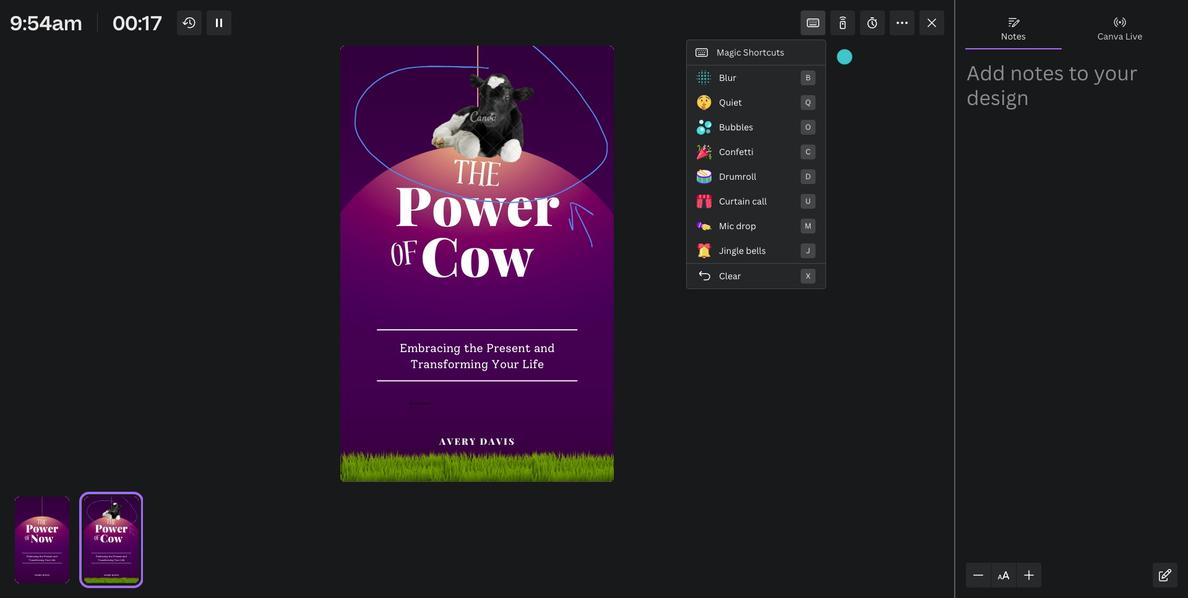 Task type: locate. For each thing, give the bounding box(es) containing it.
get
[[970, 11, 985, 23]]

1 horizontal spatial magic
[[717, 46, 741, 58]]

your
[[491, 358, 519, 372], [45, 559, 50, 562], [114, 559, 119, 562]]

1 horizontal spatial cow
[[420, 219, 534, 291]]

0 vertical spatial display
[[421, 402, 431, 406]]

2 of the from the left
[[94, 518, 116, 545]]

menu containing blur
[[687, 66, 825, 289]]

embracing the present and transforming your life
[[400, 342, 555, 372], [27, 556, 57, 562], [96, 556, 126, 562]]

drop
[[736, 220, 756, 232]]

o
[[805, 122, 811, 132]]

2 horizontal spatial power cow
[[646, 194, 800, 309]]

1 horizontal spatial power cow
[[395, 168, 559, 291]]

canva left live on the top right
[[1097, 30, 1123, 42]]

home link
[[40, 5, 85, 30]]

magic inside button
[[149, 11, 174, 23]]

serif
[[414, 402, 421, 406], [99, 568, 100, 569]]

bells
[[746, 245, 766, 257]]

0 vertical spatial dm
[[409, 402, 413, 406]]

5.0s
[[506, 44, 523, 56]]

magic for magic switch
[[149, 11, 174, 23]]

magic
[[149, 11, 174, 23], [717, 46, 741, 58]]

magic switch button
[[129, 5, 215, 30]]

life
[[522, 358, 544, 372], [51, 559, 55, 562], [120, 559, 124, 562]]

of the
[[24, 518, 47, 545], [94, 518, 116, 545]]

cow
[[420, 219, 534, 291], [670, 242, 776, 309], [100, 532, 122, 546]]

embracing
[[400, 342, 461, 356], [27, 556, 39, 559], [96, 556, 108, 559]]

display
[[421, 402, 431, 406], [100, 568, 102, 569]]

pro
[[1016, 11, 1030, 23]]

0 horizontal spatial your
[[45, 559, 50, 562]]

1 vertical spatial display
[[100, 568, 102, 569]]

1 horizontal spatial dm
[[409, 402, 413, 406]]

now
[[31, 532, 53, 546]]

0 horizontal spatial magic
[[149, 11, 174, 23]]

1 horizontal spatial of the
[[94, 518, 116, 545]]

canva left pro
[[988, 11, 1014, 23]]

1 horizontal spatial present
[[113, 556, 122, 559]]

Presenter notes. text field
[[967, 61, 1177, 135]]

0 vertical spatial canva
[[988, 11, 1014, 23]]

1 vertical spatial magic
[[717, 46, 741, 58]]

1 vertical spatial serif
[[99, 568, 100, 569]]

canva
[[988, 11, 1014, 23], [1097, 30, 1123, 42]]

1 horizontal spatial life
[[120, 559, 124, 562]]

magic shortcuts
[[717, 46, 784, 58]]

live
[[1125, 30, 1142, 42]]

1 horizontal spatial avery
[[104, 575, 111, 577]]

1 vertical spatial dm serif display
[[98, 568, 102, 569]]

avery davis
[[439, 436, 515, 448], [34, 575, 50, 577], [104, 575, 119, 577]]

0 horizontal spatial serif
[[99, 568, 100, 569]]

1 of the from the left
[[24, 518, 47, 545]]

Design title text field
[[736, 5, 945, 30]]

x
[[806, 271, 811, 282]]

1 horizontal spatial your
[[114, 559, 119, 562]]

0 horizontal spatial and
[[53, 556, 57, 559]]

1 horizontal spatial transforming
[[98, 559, 113, 562]]

the
[[451, 148, 502, 207], [699, 176, 747, 231], [464, 342, 483, 356], [37, 518, 47, 529], [106, 518, 116, 529], [39, 556, 43, 559], [108, 556, 112, 559]]

0 horizontal spatial avery
[[34, 575, 42, 577]]

power cow
[[395, 168, 559, 291], [646, 194, 800, 309], [95, 522, 127, 546]]

1 vertical spatial dm
[[98, 568, 99, 569]]

home
[[50, 11, 75, 23]]

main menu bar
[[0, 0, 1188, 35]]

avery
[[439, 436, 476, 448], [34, 575, 42, 577], [104, 575, 111, 577]]

switch
[[176, 11, 205, 23]]

and
[[534, 342, 555, 356], [53, 556, 57, 559], [122, 556, 126, 559]]

magic left switch
[[149, 11, 174, 23]]

curtain
[[719, 196, 750, 207]]

0 horizontal spatial embracing
[[27, 556, 39, 559]]

magic switch
[[149, 11, 205, 23]]

0 horizontal spatial canva
[[988, 11, 1014, 23]]

call
[[752, 196, 767, 207]]

0 horizontal spatial dm
[[98, 568, 99, 569]]

dm serif display
[[409, 402, 431, 406], [98, 568, 102, 569]]

0 vertical spatial serif
[[414, 402, 421, 406]]

0 horizontal spatial of the
[[24, 518, 47, 545]]

0 vertical spatial magic
[[149, 11, 174, 23]]

1 horizontal spatial avery davis
[[104, 575, 119, 577]]

get canva pro
[[970, 11, 1030, 23]]

0 horizontal spatial dm serif display
[[98, 568, 102, 569]]

bubbles
[[719, 121, 753, 133]]

dm
[[409, 402, 413, 406], [98, 568, 99, 569]]

canva live button
[[1062, 10, 1178, 48]]

davis
[[480, 436, 515, 448], [43, 575, 50, 577], [112, 575, 119, 577]]

transforming
[[410, 358, 488, 372], [29, 559, 44, 562], [98, 559, 113, 562]]

0 horizontal spatial avery davis
[[34, 575, 50, 577]]

0 horizontal spatial embracing the present and transforming your life
[[27, 556, 57, 562]]

2 horizontal spatial transforming
[[410, 358, 488, 372]]

0 horizontal spatial present
[[44, 556, 53, 559]]

1 horizontal spatial display
[[421, 402, 431, 406]]

menu
[[687, 66, 825, 289]]

present
[[486, 342, 531, 356], [44, 556, 53, 559], [113, 556, 122, 559]]

of
[[389, 229, 422, 287], [24, 534, 31, 545], [94, 534, 100, 545]]

magic up blur
[[717, 46, 741, 58]]

1 horizontal spatial serif
[[414, 402, 421, 406]]

0 horizontal spatial cow
[[100, 532, 122, 546]]

mic drop
[[719, 220, 756, 232]]

power
[[395, 168, 559, 240], [646, 194, 800, 262], [26, 522, 58, 536], [95, 522, 127, 536]]

0 vertical spatial dm serif display
[[409, 402, 431, 406]]

1 horizontal spatial canva
[[1097, 30, 1123, 42]]



Task type: vqa. For each thing, say whether or not it's contained in the screenshot.


Task type: describe. For each thing, give the bounding box(es) containing it.
5.0s button
[[486, 40, 528, 60]]

get canva pro button
[[950, 5, 1040, 30]]

2 horizontal spatial life
[[522, 358, 544, 372]]

quiet
[[719, 97, 742, 108]]

shortcuts
[[743, 46, 784, 58]]

1 vertical spatial canva
[[1097, 30, 1123, 42]]

notes button
[[965, 10, 1062, 48]]

1 horizontal spatial embracing the present and transforming your life
[[96, 556, 126, 562]]

2 horizontal spatial present
[[486, 342, 531, 356]]

2 horizontal spatial your
[[491, 358, 519, 372]]

2 horizontal spatial of
[[389, 229, 422, 287]]

confetti
[[719, 146, 753, 158]]

j
[[806, 246, 810, 256]]

0 horizontal spatial transforming
[[29, 559, 44, 562]]

c
[[806, 147, 811, 157]]

flip button
[[328, 40, 353, 60]]

blur
[[719, 72, 736, 84]]

0 horizontal spatial display
[[100, 568, 102, 569]]

2 horizontal spatial avery
[[439, 436, 476, 448]]

2 horizontal spatial cow
[[670, 242, 776, 309]]

0 horizontal spatial of
[[24, 534, 31, 545]]

mic
[[719, 220, 734, 232]]

2 horizontal spatial embracing the present and transforming your life
[[400, 342, 555, 372]]

d
[[805, 171, 811, 182]]

jingle bells
[[719, 245, 766, 257]]

side panel tab list
[[5, 396, 40, 397]]

2 horizontal spatial avery davis
[[439, 436, 515, 448]]

clear
[[719, 270, 741, 282]]

power now
[[26, 522, 58, 546]]

canva live
[[1097, 30, 1142, 42]]

1 horizontal spatial dm serif display
[[409, 402, 431, 406]]

drumroll
[[719, 171, 756, 183]]

u
[[805, 196, 811, 207]]

0 horizontal spatial power cow
[[95, 522, 127, 546]]

m
[[805, 221, 812, 231]]

1 horizontal spatial davis
[[112, 575, 119, 577]]

jingle
[[719, 245, 744, 257]]

notes
[[1001, 30, 1026, 42]]

magic for magic shortcuts
[[717, 46, 741, 58]]

1 horizontal spatial embracing
[[96, 556, 108, 559]]

q
[[805, 97, 811, 108]]

1 horizontal spatial of
[[94, 534, 100, 545]]

9:54am
[[10, 9, 82, 36]]

2 horizontal spatial embracing
[[400, 342, 461, 356]]

canva inside main menu bar
[[988, 11, 1014, 23]]

b
[[806, 72, 811, 83]]

flip
[[333, 44, 348, 56]]

0 horizontal spatial life
[[51, 559, 55, 562]]

2 horizontal spatial and
[[534, 342, 555, 356]]

1 horizontal spatial and
[[122, 556, 126, 559]]

2 horizontal spatial davis
[[480, 436, 515, 448]]

00:17
[[113, 9, 162, 36]]

0 horizontal spatial davis
[[43, 575, 50, 577]]

curtain call
[[719, 196, 767, 207]]



